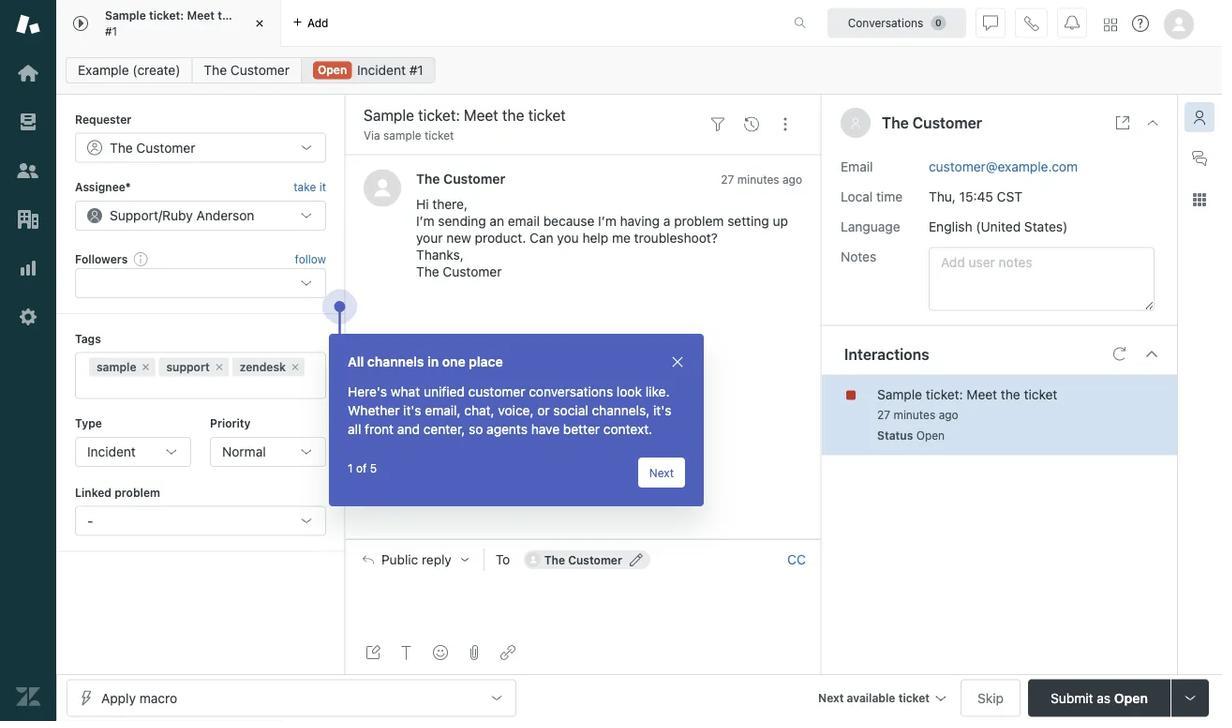 Task type: locate. For each thing, give the bounding box(es) containing it.
meet inside sample ticket: meet the ticket #1
[[187, 9, 215, 22]]

2 i'm from the left
[[598, 213, 617, 229]]

customers image
[[16, 158, 40, 183]]

normal
[[222, 444, 266, 459]]

0 horizontal spatial meet
[[187, 9, 215, 22]]

1 horizontal spatial 27
[[878, 408, 891, 422]]

ago inside sample ticket: meet the ticket 27 minutes ago status open
[[939, 408, 959, 422]]

27
[[721, 172, 735, 186], [878, 408, 891, 422]]

0 horizontal spatial 27
[[721, 172, 735, 186]]

1 vertical spatial the customer link
[[416, 171, 506, 186]]

1 horizontal spatial i'm
[[598, 213, 617, 229]]

0 vertical spatial the customer link
[[192, 57, 302, 83]]

i'm down hi at the top left of page
[[416, 213, 435, 229]]

0 horizontal spatial ticket
[[239, 9, 270, 22]]

1 horizontal spatial the
[[1001, 386, 1021, 402]]

ago
[[783, 172, 803, 186], [939, 408, 959, 422]]

the inside hi there, i'm sending an email because i'm having a problem setting up your new product. can you help me troubleshoot? thanks, the customer
[[416, 264, 439, 279]]

skip
[[978, 690, 1004, 706]]

channels,
[[592, 403, 650, 418]]

27 minutes ago text field
[[721, 172, 803, 186]]

new
[[447, 230, 471, 246]]

what
[[391, 384, 420, 399]]

sample ticket: meet the ticket 27 minutes ago status open
[[878, 386, 1058, 442]]

0 horizontal spatial open
[[318, 63, 347, 76]]

the for sample ticket: meet the ticket #1
[[218, 9, 236, 22]]

reporting image
[[16, 256, 40, 280]]

1 horizontal spatial open
[[917, 429, 945, 442]]

ticket: inside sample ticket: meet the ticket #1
[[149, 9, 184, 22]]

whether
[[348, 403, 400, 418]]

1 vertical spatial close image
[[1146, 115, 1161, 130]]

27 up status
[[878, 408, 891, 422]]

all
[[348, 421, 361, 437]]

1 horizontal spatial meet
[[967, 386, 998, 402]]

main element
[[0, 0, 56, 721]]

setting
[[728, 213, 770, 229]]

it's up and
[[403, 403, 422, 418]]

linked problem
[[75, 486, 160, 499]]

0 horizontal spatial sample
[[105, 9, 146, 22]]

ticket: up 27 minutes ago text box
[[926, 386, 964, 402]]

here's
[[348, 384, 387, 399]]

Subject field
[[360, 104, 698, 127]]

thanks,
[[416, 247, 464, 262]]

0 vertical spatial problem
[[674, 213, 724, 229]]

the up hi at the top left of page
[[416, 171, 440, 186]]

tab containing sample ticket: meet the ticket
[[56, 0, 281, 47]]

0 vertical spatial ticket:
[[149, 9, 184, 22]]

1 vertical spatial ticket
[[425, 129, 454, 142]]

27 minutes ago text field
[[878, 408, 959, 422]]

thu,
[[929, 189, 956, 204]]

of
[[356, 461, 367, 474]]

ticket: up "(create)" at the top
[[149, 9, 184, 22]]

0 vertical spatial ago
[[783, 172, 803, 186]]

because
[[544, 213, 595, 229]]

close image
[[250, 14, 269, 33], [1146, 115, 1161, 130]]

1 horizontal spatial ticket:
[[926, 386, 964, 402]]

the customer inside secondary element
[[204, 62, 290, 78]]

type
[[75, 417, 102, 430]]

customer left edit user image at the right of page
[[568, 553, 622, 566]]

customer context image
[[1193, 110, 1208, 125]]

user image
[[850, 117, 862, 128], [852, 118, 860, 128]]

the down sample ticket: meet the ticket #1 on the top of the page
[[204, 62, 227, 78]]

meet
[[187, 9, 215, 22], [967, 386, 998, 402]]

to
[[496, 552, 510, 567]]

the customer
[[204, 62, 290, 78], [882, 114, 983, 132], [416, 171, 506, 186], [545, 553, 622, 566]]

agents
[[487, 421, 528, 437]]

0 horizontal spatial ago
[[783, 172, 803, 186]]

minutes up status
[[894, 408, 936, 422]]

cst
[[997, 189, 1023, 204]]

0 horizontal spatial i'm
[[416, 213, 435, 229]]

1 vertical spatial open
[[917, 429, 945, 442]]

0 vertical spatial close image
[[250, 14, 269, 33]]

minutes up 'setting' at the right top
[[738, 172, 780, 186]]

a
[[664, 213, 671, 229]]

sample inside sample ticket: meet the ticket 27 minutes ago status open
[[878, 386, 923, 402]]

0 horizontal spatial it's
[[403, 403, 422, 418]]

time
[[877, 189, 903, 204]]

it's down like.
[[654, 403, 672, 418]]

open link
[[301, 57, 436, 83]]

and
[[397, 421, 420, 437]]

via
[[364, 129, 380, 142]]

1 horizontal spatial sample
[[878, 386, 923, 402]]

2 vertical spatial ticket
[[1024, 386, 1058, 402]]

ticket
[[239, 9, 270, 22], [425, 129, 454, 142], [1024, 386, 1058, 402]]

the up time
[[882, 114, 909, 132]]

sample
[[105, 9, 146, 22], [878, 386, 923, 402]]

1 vertical spatial sample
[[878, 386, 923, 402]]

meet inside sample ticket: meet the ticket 27 minutes ago status open
[[967, 386, 998, 402]]

ticket for sample ticket: meet the ticket 27 minutes ago status open
[[1024, 386, 1058, 402]]

organizations image
[[16, 207, 40, 232]]

open inside "link"
[[318, 63, 347, 76]]

1 horizontal spatial ago
[[939, 408, 959, 422]]

0 vertical spatial ticket
[[239, 9, 270, 22]]

Add user notes text field
[[929, 247, 1155, 311]]

sample up 27 minutes ago text box
[[878, 386, 923, 402]]

incident
[[87, 444, 136, 459]]

view more details image
[[1116, 115, 1131, 130]]

email,
[[425, 403, 461, 418]]

draft mode image
[[366, 645, 381, 660]]

cc button
[[788, 551, 806, 568]]

it
[[319, 180, 326, 194]]

0 vertical spatial sample
[[105, 9, 146, 22]]

sample inside sample ticket: meet the ticket #1
[[105, 9, 146, 22]]

thu, 15:45 cst
[[929, 189, 1023, 204]]

an
[[490, 213, 504, 229]]

ticket: inside sample ticket: meet the ticket 27 minutes ago status open
[[926, 386, 964, 402]]

insert emojis image
[[433, 645, 448, 660]]

0 horizontal spatial the
[[218, 9, 236, 22]]

2 horizontal spatial open
[[1115, 690, 1149, 706]]

help
[[583, 230, 609, 246]]

tabs tab list
[[56, 0, 775, 47]]

(create)
[[133, 62, 180, 78]]

1 it's from the left
[[403, 403, 422, 418]]

open
[[318, 63, 347, 76], [917, 429, 945, 442], [1115, 690, 1149, 706]]

unified
[[424, 384, 465, 399]]

1 vertical spatial ticket:
[[926, 386, 964, 402]]

admin image
[[16, 305, 40, 329]]

customer down sample ticket: meet the ticket #1 on the top of the page
[[231, 62, 290, 78]]

social
[[554, 403, 589, 418]]

1 horizontal spatial minutes
[[894, 408, 936, 422]]

ticket: for sample ticket: meet the ticket #1
[[149, 9, 184, 22]]

0 vertical spatial the
[[218, 9, 236, 22]]

the customer down sample ticket: meet the ticket #1 on the top of the page
[[204, 62, 290, 78]]

the down thanks,
[[416, 264, 439, 279]]

1 vertical spatial meet
[[967, 386, 998, 402]]

1 horizontal spatial problem
[[674, 213, 724, 229]]

1 horizontal spatial the customer link
[[416, 171, 506, 186]]

1 horizontal spatial it's
[[654, 403, 672, 418]]

sample for sample ticket: meet the ticket #1
[[105, 9, 146, 22]]

1 horizontal spatial close image
[[1146, 115, 1161, 130]]

i'm
[[416, 213, 435, 229], [598, 213, 617, 229]]

customer
[[468, 384, 525, 399]]

0 horizontal spatial ticket:
[[149, 9, 184, 22]]

0 vertical spatial open
[[318, 63, 347, 76]]

all channels in one place dialog
[[329, 334, 704, 506]]

2 horizontal spatial ticket
[[1024, 386, 1058, 402]]

tab
[[56, 0, 281, 47]]

ticket inside sample ticket: meet the ticket #1
[[239, 9, 270, 22]]

it's
[[403, 403, 422, 418], [654, 403, 672, 418]]

the customer link up "there,"
[[416, 171, 506, 186]]

troubleshoot?
[[634, 230, 718, 246]]

voice,
[[498, 403, 534, 418]]

0 vertical spatial 27
[[721, 172, 735, 186]]

format text image
[[399, 645, 414, 660]]

1 vertical spatial minutes
[[894, 408, 936, 422]]

sample up #1
[[105, 9, 146, 22]]

27 up 'setting' at the right top
[[721, 172, 735, 186]]

all
[[348, 354, 364, 369]]

1 vertical spatial the
[[1001, 386, 1021, 402]]

like.
[[646, 384, 670, 399]]

problem up troubleshoot?
[[674, 213, 724, 229]]

i'm up help
[[598, 213, 617, 229]]

(united
[[976, 219, 1021, 234]]

minutes inside sample ticket: meet the ticket 27 minutes ago status open
[[894, 408, 936, 422]]

0 horizontal spatial problem
[[115, 486, 160, 499]]

minutes
[[738, 172, 780, 186], [894, 408, 936, 422]]

1 vertical spatial ago
[[939, 408, 959, 422]]

example
[[78, 62, 129, 78]]

0 horizontal spatial close image
[[250, 14, 269, 33]]

ticket inside sample ticket: meet the ticket 27 minutes ago status open
[[1024, 386, 1058, 402]]

customer down the new
[[443, 264, 502, 279]]

next button
[[638, 458, 685, 488]]

0 vertical spatial meet
[[187, 9, 215, 22]]

0 horizontal spatial minutes
[[738, 172, 780, 186]]

can
[[530, 230, 554, 246]]

the customer link down sample ticket: meet the ticket #1 on the top of the page
[[192, 57, 302, 83]]

front
[[365, 421, 394, 437]]

15:45
[[960, 189, 994, 204]]

the inside sample ticket: meet the ticket 27 minutes ago status open
[[1001, 386, 1021, 402]]

channels
[[367, 354, 424, 369]]

the
[[218, 9, 236, 22], [1001, 386, 1021, 402]]

better
[[563, 421, 600, 437]]

ticket for sample ticket: meet the ticket #1
[[239, 9, 270, 22]]

the customer link
[[192, 57, 302, 83], [416, 171, 506, 186]]

add link (cmd k) image
[[501, 645, 516, 660]]

english
[[929, 219, 973, 234]]

#1
[[105, 24, 117, 38]]

local time
[[841, 189, 903, 204]]

0 horizontal spatial the customer link
[[192, 57, 302, 83]]

hi
[[416, 196, 429, 212]]

email
[[841, 159, 873, 174]]

problem down incident popup button
[[115, 486, 160, 499]]

you
[[557, 230, 579, 246]]

product.
[[475, 230, 526, 246]]

problem
[[674, 213, 724, 229], [115, 486, 160, 499]]

hi there, i'm sending an email because i'm having a problem setting up your new product. can you help me troubleshoot? thanks, the customer
[[416, 196, 789, 279]]

ticket:
[[149, 9, 184, 22], [926, 386, 964, 402]]

the inside sample ticket: meet the ticket #1
[[218, 9, 236, 22]]

customer@example.com
[[929, 159, 1078, 174]]

1 horizontal spatial ticket
[[425, 129, 454, 142]]

so
[[469, 421, 483, 437]]

problem inside hi there, i'm sending an email because i'm having a problem setting up your new product. can you help me troubleshoot? thanks, the customer
[[674, 213, 724, 229]]

1 vertical spatial 27
[[878, 408, 891, 422]]

via sample ticket
[[364, 129, 454, 142]]

customer@example.com image
[[526, 552, 541, 567]]



Task type: vqa. For each thing, say whether or not it's contained in the screenshot.
'ticket' to the bottom
yes



Task type: describe. For each thing, give the bounding box(es) containing it.
up
[[773, 213, 789, 229]]

customer inside hi there, i'm sending an email because i'm having a problem setting up your new product. can you help me troubleshoot? thanks, the customer
[[443, 264, 502, 279]]

sample for sample ticket: meet the ticket 27 minutes ago status open
[[878, 386, 923, 402]]

context.
[[604, 421, 653, 437]]

example (create)
[[78, 62, 180, 78]]

the right 'customer@example.com' icon on the left
[[545, 553, 565, 566]]

27 inside sample ticket: meet the ticket 27 minutes ago status open
[[878, 408, 891, 422]]

there,
[[433, 196, 468, 212]]

meet for sample ticket: meet the ticket 27 minutes ago status open
[[967, 386, 998, 402]]

the for sample ticket: meet the ticket 27 minutes ago status open
[[1001, 386, 1021, 402]]

here's what unified customer conversations look like. whether it's email, chat, voice, or social channels, it's all front and center, so agents have better context.
[[348, 384, 672, 437]]

0 vertical spatial minutes
[[738, 172, 780, 186]]

avatar image
[[364, 169, 401, 207]]

customer up "there,"
[[444, 171, 506, 186]]

me
[[612, 230, 631, 246]]

take it button
[[294, 178, 326, 197]]

next
[[650, 466, 674, 479]]

skip button
[[961, 679, 1021, 717]]

linked
[[75, 486, 112, 499]]

center,
[[424, 421, 465, 437]]

english (united states)
[[929, 219, 1068, 234]]

1
[[348, 461, 353, 474]]

conversations
[[529, 384, 613, 399]]

sending
[[438, 213, 486, 229]]

chat,
[[464, 403, 495, 418]]

zendesk image
[[16, 684, 40, 709]]

ticket: for sample ticket: meet the ticket 27 minutes ago status open
[[926, 386, 964, 402]]

views image
[[16, 110, 40, 134]]

take
[[294, 180, 316, 194]]

all channels in one place
[[348, 354, 503, 369]]

having
[[620, 213, 660, 229]]

close image
[[670, 354, 685, 369]]

close image inside tabs tab list
[[250, 14, 269, 33]]

incident button
[[75, 437, 191, 467]]

notes
[[841, 249, 877, 264]]

customer up "customer@example.com"
[[913, 114, 983, 132]]

the customer link inside secondary element
[[192, 57, 302, 83]]

example (create) button
[[66, 57, 193, 83]]

conversations button
[[828, 8, 967, 38]]

follow button
[[295, 250, 326, 267]]

or
[[538, 403, 550, 418]]

have
[[531, 421, 560, 437]]

normal button
[[210, 437, 326, 467]]

get help image
[[1133, 15, 1150, 32]]

submit
[[1051, 690, 1094, 706]]

zendesk products image
[[1105, 18, 1118, 31]]

the customer right 'customer@example.com' icon on the left
[[545, 553, 622, 566]]

events image
[[744, 117, 759, 132]]

add attachment image
[[467, 645, 482, 660]]

local
[[841, 189, 873, 204]]

cc
[[788, 552, 806, 567]]

conversations
[[848, 16, 924, 30]]

the customer up "thu,"
[[882, 114, 983, 132]]

as
[[1097, 690, 1111, 706]]

2 vertical spatial open
[[1115, 690, 1149, 706]]

take it
[[294, 180, 326, 194]]

one
[[442, 354, 466, 369]]

2 it's from the left
[[654, 403, 672, 418]]

apps image
[[1193, 192, 1208, 207]]

interactions
[[845, 345, 930, 363]]

your
[[416, 230, 443, 246]]

get started image
[[16, 61, 40, 85]]

email
[[508, 213, 540, 229]]

the customer up "there,"
[[416, 171, 506, 186]]

look
[[617, 384, 642, 399]]

zendesk support image
[[16, 12, 40, 37]]

the inside secondary element
[[204, 62, 227, 78]]

follow
[[295, 252, 326, 265]]

27 minutes ago
[[721, 172, 803, 186]]

states)
[[1025, 219, 1068, 234]]

priority
[[210, 417, 251, 430]]

sample
[[384, 129, 422, 142]]

in
[[428, 354, 439, 369]]

5
[[370, 461, 377, 474]]

sample ticket: meet the ticket #1
[[105, 9, 270, 38]]

1 i'm from the left
[[416, 213, 435, 229]]

open inside sample ticket: meet the ticket 27 minutes ago status open
[[917, 429, 945, 442]]

1 of 5 next
[[348, 461, 674, 479]]

language
[[841, 219, 901, 234]]

place
[[469, 354, 503, 369]]

submit as open
[[1051, 690, 1149, 706]]

meet for sample ticket: meet the ticket #1
[[187, 9, 215, 22]]

1 vertical spatial problem
[[115, 486, 160, 499]]

status
[[878, 429, 914, 442]]

edit user image
[[630, 553, 643, 566]]

customer inside secondary element
[[231, 62, 290, 78]]

secondary element
[[56, 52, 1223, 89]]



